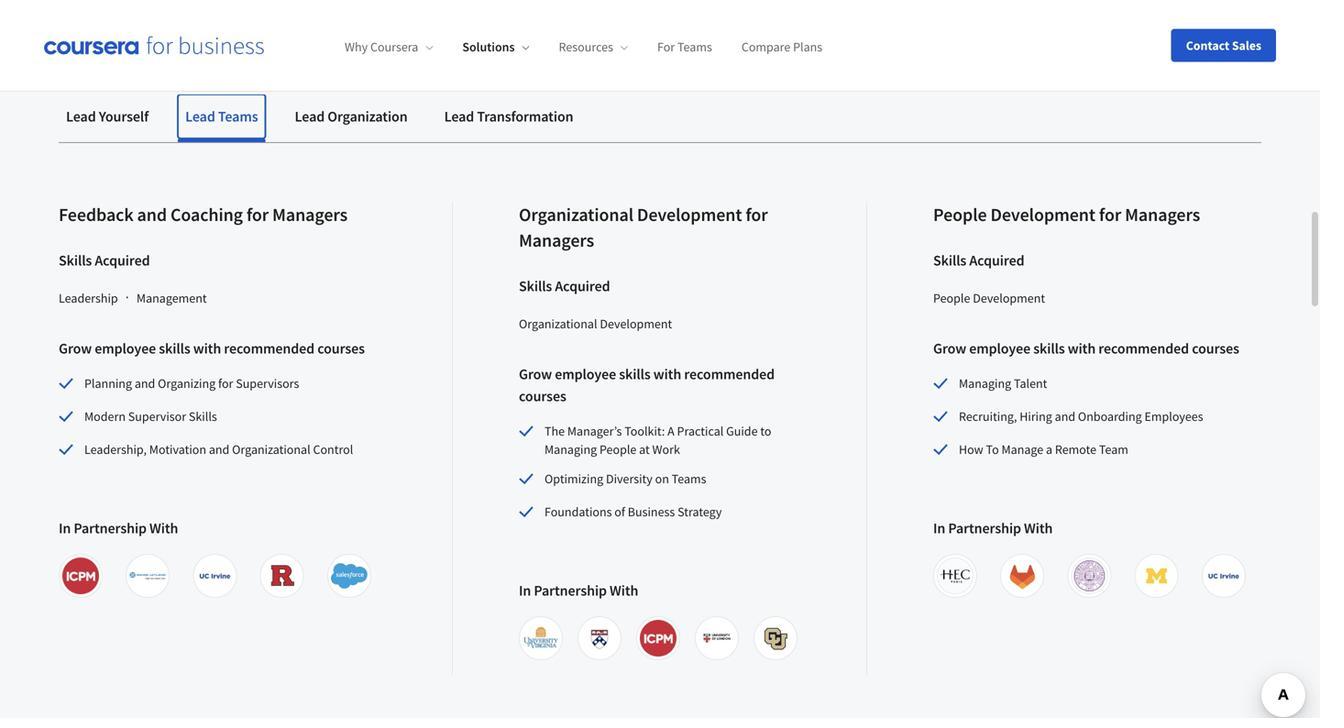 Task type: describe. For each thing, give the bounding box(es) containing it.
motivation
[[149, 441, 206, 458]]

institute of certified professional managers image
[[62, 558, 99, 594]]

compare plans
[[742, 39, 823, 55]]

northwestern university image
[[1071, 558, 1108, 594]]

managers for people development for managers
[[1125, 203, 1201, 226]]

a
[[668, 423, 675, 439]]

for inside organizational development for managers
[[746, 203, 768, 226]]

people for people development for managers
[[934, 203, 987, 226]]

contact sales button
[[1172, 29, 1276, 62]]

0 horizontal spatial managers
[[272, 203, 348, 226]]

1 university of california irvine course logo image from the left
[[197, 558, 233, 594]]

to
[[760, 423, 772, 439]]

diversity
[[606, 470, 653, 487]]

supervisor
[[128, 408, 186, 425]]

lead teams tab panel
[[59, 143, 1262, 675]]

contact sales
[[1186, 37, 1262, 54]]

university of michigan image
[[1139, 558, 1175, 594]]

with for organizational
[[610, 581, 639, 600]]

with for people
[[1068, 339, 1096, 358]]

employee for feedback
[[95, 339, 156, 358]]

the
[[545, 423, 565, 439]]

teams for for teams
[[678, 39, 712, 55]]

team
[[1099, 441, 1129, 458]]

courses for feedback and coaching for managers
[[317, 339, 365, 358]]

foundations of business strategy
[[545, 503, 722, 520]]

people inside the manager's toolkit: a practical guide to managing people at work
[[600, 441, 637, 458]]

solutions link
[[462, 39, 530, 55]]

2 vertical spatial organizational
[[232, 441, 311, 458]]

yourself
[[99, 107, 149, 126]]

lead yourself
[[66, 107, 149, 126]]

recruiting, hiring and onboarding employees
[[959, 408, 1204, 425]]

partnership for people development for managers
[[949, 519, 1022, 537]]

employee for organizational
[[555, 365, 616, 383]]

skills for feedback and coaching for managers
[[59, 251, 92, 270]]

how
[[959, 441, 984, 458]]

remote
[[1055, 441, 1097, 458]]

skills for people development for managers
[[934, 251, 967, 270]]

university of pennsylvania (wharton) logo image
[[581, 620, 618, 657]]

coursera for business image
[[44, 36, 264, 55]]

employees
[[1145, 408, 1204, 425]]

and right "hiring"
[[1055, 408, 1076, 425]]

lead transformation
[[444, 107, 574, 126]]

lead organization
[[295, 107, 408, 126]]

transformation
[[477, 107, 574, 126]]

skills acquired for people
[[934, 251, 1025, 270]]

lead teams button
[[178, 94, 266, 138]]

modern
[[84, 408, 126, 425]]

2 university of california irvine course logo image from the left
[[1206, 558, 1242, 594]]

managing inside the manager's toolkit: a practical guide to managing people at work
[[545, 441, 597, 458]]

in for feedback and coaching for managers
[[59, 519, 71, 537]]

modern supervisor skills
[[84, 408, 217, 425]]

resources link
[[559, 39, 628, 55]]

strategy
[[678, 503, 722, 520]]

acquired for feedback
[[95, 251, 150, 270]]

recommended for organizational development for managers
[[684, 365, 775, 383]]

teams for lead teams
[[218, 107, 258, 126]]

partnership for feedback and coaching for managers
[[74, 519, 147, 537]]

lead teams
[[185, 107, 258, 126]]

planning and organizing for supervisors
[[84, 375, 299, 392]]

to
[[986, 441, 999, 458]]

contact
[[1186, 37, 1230, 54]]

hec paris logo image
[[937, 558, 974, 594]]

recommended for people development for managers
[[1099, 339, 1189, 358]]

lead transformation button
[[437, 94, 581, 138]]

lead for lead organization
[[295, 107, 325, 126]]

courses for people development for managers
[[1192, 339, 1240, 358]]

with for feedback
[[150, 519, 178, 537]]

lead for lead yourself
[[66, 107, 96, 126]]

with for feedback
[[193, 339, 221, 358]]

skills down planning and organizing for supervisors
[[189, 408, 217, 425]]

of
[[615, 503, 625, 520]]

manager's
[[567, 423, 622, 439]]

in for people development for managers
[[934, 519, 946, 537]]

resources
[[559, 39, 613, 55]]

rutgers logo image
[[264, 558, 300, 594]]

at
[[639, 441, 650, 458]]

institute of certified professional managers image
[[640, 620, 677, 657]]

for teams
[[657, 39, 712, 55]]

recommended for feedback and coaching for managers
[[224, 339, 315, 358]]

a
[[1046, 441, 1053, 458]]

feedback and coaching for managers
[[59, 203, 348, 226]]

leadership
[[59, 290, 118, 306]]

teams inside tab panel
[[672, 470, 707, 487]]

grow employee skills with recommended courses for organizational
[[519, 365, 775, 405]]

guide
[[726, 423, 758, 439]]

foundations
[[545, 503, 612, 520]]

image 198 image
[[523, 620, 559, 657]]

for teams link
[[657, 39, 712, 55]]

feedback
[[59, 203, 134, 226]]

organizing
[[158, 375, 216, 392]]

with for organizational
[[654, 365, 682, 383]]

leadership,
[[84, 441, 147, 458]]

optimizing
[[545, 470, 604, 487]]



Task type: vqa. For each thing, say whether or not it's contained in the screenshot.
16
no



Task type: locate. For each thing, give the bounding box(es) containing it.
managing
[[959, 375, 1012, 392], [545, 441, 597, 458]]

lead right yourself
[[185, 107, 215, 126]]

organizational for organizational development
[[519, 315, 597, 332]]

development for organizational development for managers
[[637, 203, 742, 226]]

organizational inside organizational development for managers
[[519, 203, 634, 226]]

how to manage a remote team
[[959, 441, 1129, 458]]

0 horizontal spatial skills acquired
[[59, 251, 150, 270]]

with up recruiting, hiring and onboarding employees on the right of the page
[[1068, 339, 1096, 358]]

in partnership with up university of pennsylvania (wharton) logo
[[519, 581, 639, 600]]

practical
[[677, 423, 724, 439]]

on
[[655, 470, 669, 487]]

with up gitlab icon
[[1024, 519, 1053, 537]]

0 vertical spatial organizational
[[519, 203, 634, 226]]

1 horizontal spatial in partnership with
[[519, 581, 639, 600]]

work
[[652, 441, 680, 458]]

grow employee skills with recommended courses up planning and organizing for supervisors
[[59, 339, 365, 358]]

lead
[[66, 107, 96, 126], [185, 107, 215, 126], [295, 107, 325, 126], [444, 107, 474, 126]]

skills
[[159, 339, 190, 358], [1034, 339, 1065, 358], [619, 365, 651, 383]]

skills for organizational
[[619, 365, 651, 383]]

development for people development
[[973, 290, 1045, 306]]

grow up planning
[[59, 339, 92, 358]]

solutions
[[462, 39, 515, 55]]

skills up people development
[[934, 251, 967, 270]]

recruiting,
[[959, 408, 1017, 425]]

skills up leadership
[[59, 251, 92, 270]]

grow up managing talent
[[934, 339, 967, 358]]

1 vertical spatial teams
[[218, 107, 258, 126]]

2 horizontal spatial in
[[934, 519, 946, 537]]

grow inside grow employee skills with recommended courses
[[519, 365, 552, 383]]

2 horizontal spatial skills acquired
[[934, 251, 1025, 270]]

organizational
[[519, 203, 634, 226], [519, 315, 597, 332], [232, 441, 311, 458]]

in partnership with for feedback and coaching for managers
[[59, 519, 178, 537]]

1 lead from the left
[[66, 107, 96, 126]]

1 horizontal spatial partnership
[[534, 581, 607, 600]]

sales
[[1232, 37, 1262, 54]]

recommended up supervisors at the bottom left
[[224, 339, 315, 358]]

1 horizontal spatial grow
[[519, 365, 552, 383]]

1 horizontal spatial managing
[[959, 375, 1012, 392]]

0 vertical spatial teams
[[678, 39, 712, 55]]

1 horizontal spatial university of california irvine course logo image
[[1206, 558, 1242, 594]]

talent
[[1014, 375, 1048, 392]]

0 horizontal spatial employee
[[95, 339, 156, 358]]

4 lead from the left
[[444, 107, 474, 126]]

2 horizontal spatial in partnership with
[[934, 519, 1053, 537]]

1 horizontal spatial skills acquired
[[519, 277, 610, 295]]

planning
[[84, 375, 132, 392]]

organizational for organizational development for managers
[[519, 203, 634, 226]]

2 horizontal spatial skills
[[1034, 339, 1065, 358]]

skills for organizational development for managers
[[519, 277, 552, 295]]

2 lead from the left
[[185, 107, 215, 126]]

with
[[150, 519, 178, 537], [1024, 519, 1053, 537], [610, 581, 639, 600]]

organizational development
[[519, 315, 672, 332]]

lead organization button
[[288, 94, 415, 138]]

employee up planning
[[95, 339, 156, 358]]

0 horizontal spatial managing
[[545, 441, 597, 458]]

people development for managers
[[934, 203, 1201, 226]]

recommended up employees
[[1099, 339, 1189, 358]]

2 horizontal spatial grow
[[934, 339, 967, 358]]

and right motivation
[[209, 441, 230, 458]]

2 vertical spatial people
[[600, 441, 637, 458]]

in up image 198 on the bottom of the page
[[519, 581, 531, 600]]

skills up 'organizational development'
[[519, 277, 552, 295]]

development for organizational development
[[600, 315, 672, 332]]

development for people development for managers
[[991, 203, 1096, 226]]

university of california irvine course logo image right university of michigan image
[[1206, 558, 1242, 594]]

partnership
[[74, 519, 147, 537], [949, 519, 1022, 537], [534, 581, 607, 600]]

lead for lead transformation
[[444, 107, 474, 126]]

0 horizontal spatial grow
[[59, 339, 92, 358]]

skills acquired up leadership
[[59, 251, 150, 270]]

grow employee skills with recommended courses for people
[[934, 339, 1240, 358]]

1 vertical spatial organizational
[[519, 315, 597, 332]]

organization
[[328, 107, 408, 126]]

1 vertical spatial managing
[[545, 441, 597, 458]]

development inside organizational development for managers
[[637, 203, 742, 226]]

0 horizontal spatial recommended
[[224, 339, 315, 358]]

teams inside button
[[218, 107, 258, 126]]

0 horizontal spatial courses
[[317, 339, 365, 358]]

skills up talent at the bottom right
[[1034, 339, 1065, 358]]

skills up toolkit:
[[619, 365, 651, 383]]

employee up managing talent
[[969, 339, 1031, 358]]

recommended inside grow employee skills with recommended courses
[[684, 365, 775, 383]]

acquired
[[95, 251, 150, 270], [970, 251, 1025, 270], [555, 277, 610, 295]]

0 horizontal spatial grow employee skills with recommended courses
[[59, 339, 365, 358]]

partnership up institute of certified professional managers image
[[74, 519, 147, 537]]

courses
[[317, 339, 365, 358], [1192, 339, 1240, 358], [519, 387, 566, 405]]

2 horizontal spatial partnership
[[949, 519, 1022, 537]]

and left coaching
[[137, 203, 167, 226]]

lead left "transformation"
[[444, 107, 474, 126]]

lead left organization
[[295, 107, 325, 126]]

coursera
[[370, 39, 418, 55]]

0 horizontal spatial skills
[[159, 339, 190, 358]]

image 220 image
[[699, 620, 735, 657]]

supervisors
[[236, 375, 299, 392]]

in partnership with for people development for managers
[[934, 519, 1053, 537]]

2 horizontal spatial employee
[[969, 339, 1031, 358]]

with up "a"
[[654, 365, 682, 383]]

in
[[59, 519, 71, 537], [934, 519, 946, 537], [519, 581, 531, 600]]

0 horizontal spatial partnership
[[74, 519, 147, 537]]

grow for feedback and coaching for managers
[[59, 339, 92, 358]]

0 horizontal spatial in
[[59, 519, 71, 537]]

acquired for organizational
[[555, 277, 610, 295]]

with for people
[[1024, 519, 1053, 537]]

partnership up university of pennsylvania (wharton) logo
[[534, 581, 607, 600]]

skills acquired up 'organizational development'
[[519, 277, 610, 295]]

skills for feedback
[[159, 339, 190, 358]]

skills acquired for feedback
[[59, 251, 150, 270]]

grow
[[59, 339, 92, 358], [934, 339, 967, 358], [519, 365, 552, 383]]

in partnership with for organizational development for managers
[[519, 581, 639, 600]]

recommended up guide
[[684, 365, 775, 383]]

compare
[[742, 39, 791, 55]]

skills for people
[[1034, 339, 1065, 358]]

leadership, motivation and organizational control
[[84, 441, 353, 458]]

partnership up hec paris logo
[[949, 519, 1022, 537]]

people development
[[934, 290, 1045, 306]]

onboarding
[[1078, 408, 1142, 425]]

the manager's toolkit: a practical guide to managing people at work
[[545, 423, 772, 458]]

teams
[[678, 39, 712, 55], [218, 107, 258, 126], [672, 470, 707, 487]]

0 horizontal spatial with
[[193, 339, 221, 358]]

grow for people development for managers
[[934, 339, 967, 358]]

grow up the the
[[519, 365, 552, 383]]

acquired up 'organizational development'
[[555, 277, 610, 295]]

1 horizontal spatial employee
[[555, 365, 616, 383]]

manage
[[1002, 441, 1044, 458]]

optimizing diversity on teams
[[545, 470, 707, 487]]

skills acquired
[[59, 251, 150, 270], [934, 251, 1025, 270], [519, 277, 610, 295]]

content tabs tab list
[[59, 94, 1262, 142]]

with up planning and organizing for supervisors
[[193, 339, 221, 358]]

compare plans link
[[742, 39, 823, 55]]

0 horizontal spatial acquired
[[95, 251, 150, 270]]

2 horizontal spatial managers
[[1125, 203, 1201, 226]]

grow for organizational development for managers
[[519, 365, 552, 383]]

employee down 'organizational development'
[[555, 365, 616, 383]]

2 horizontal spatial recommended
[[1099, 339, 1189, 358]]

skills acquired up people development
[[934, 251, 1025, 270]]

with inside grow employee skills with recommended courses
[[654, 365, 682, 383]]

organizational development for managers
[[519, 203, 768, 252]]

grow employee skills with recommended courses up talent at the bottom right
[[934, 339, 1240, 358]]

2 horizontal spatial with
[[1024, 519, 1053, 537]]

1 horizontal spatial grow employee skills with recommended courses
[[519, 365, 775, 405]]

grow employee skills with recommended courses for feedback
[[59, 339, 365, 358]]

gitlab image
[[1004, 558, 1041, 594]]

control
[[313, 441, 353, 458]]

for
[[657, 39, 675, 55]]

0 vertical spatial managing
[[959, 375, 1012, 392]]

ashok leyland logo image
[[129, 558, 166, 594]]

managers
[[272, 203, 348, 226], [1125, 203, 1201, 226], [519, 229, 594, 252]]

0 horizontal spatial with
[[150, 519, 178, 537]]

managing talent
[[959, 375, 1048, 392]]

in partnership with
[[59, 519, 178, 537], [934, 519, 1053, 537], [519, 581, 639, 600]]

2 horizontal spatial with
[[1068, 339, 1096, 358]]

in partnership with up gitlab icon
[[934, 519, 1053, 537]]

acquired up leadership
[[95, 251, 150, 270]]

lead for lead teams
[[185, 107, 215, 126]]

in partnership with up 'ashok leyland logo'
[[59, 519, 178, 537]]

with up 'ashok leyland logo'
[[150, 519, 178, 537]]

in up hec paris logo
[[934, 519, 946, 537]]

employee for people
[[969, 339, 1031, 358]]

skills up organizing
[[159, 339, 190, 358]]

why coursera link
[[345, 39, 433, 55]]

why coursera
[[345, 39, 418, 55]]

1 horizontal spatial acquired
[[555, 277, 610, 295]]

0 horizontal spatial in partnership with
[[59, 519, 178, 537]]

managing up recruiting,
[[959, 375, 1012, 392]]

managers for organizational development for managers
[[519, 229, 594, 252]]

people for people development
[[934, 290, 971, 306]]

and up modern supervisor skills
[[135, 375, 155, 392]]

grow employee skills with recommended courses up toolkit:
[[519, 365, 775, 405]]

3 lead from the left
[[295, 107, 325, 126]]

skills acquired for organizational
[[519, 277, 610, 295]]

why
[[345, 39, 368, 55]]

1 vertical spatial people
[[934, 290, 971, 306]]

1 horizontal spatial managers
[[519, 229, 594, 252]]

2 horizontal spatial grow employee skills with recommended courses
[[934, 339, 1240, 358]]

lead yourself button
[[59, 94, 156, 138]]

1 horizontal spatial with
[[654, 365, 682, 383]]

0 horizontal spatial university of california irvine course logo image
[[197, 558, 233, 594]]

coaching
[[171, 203, 243, 226]]

hiring
[[1020, 408, 1053, 425]]

business
[[628, 503, 675, 520]]

lead left yourself
[[66, 107, 96, 126]]

2 horizontal spatial courses
[[1192, 339, 1240, 358]]

toolkit:
[[625, 423, 665, 439]]

for
[[247, 203, 269, 226], [746, 203, 768, 226], [1099, 203, 1122, 226], [218, 375, 233, 392]]

with
[[193, 339, 221, 358], [1068, 339, 1096, 358], [654, 365, 682, 383]]

recommended
[[224, 339, 315, 358], [1099, 339, 1189, 358], [684, 365, 775, 383]]

1 horizontal spatial skills
[[619, 365, 651, 383]]

and
[[137, 203, 167, 226], [135, 375, 155, 392], [1055, 408, 1076, 425], [209, 441, 230, 458]]

university of colorado boulder image
[[757, 620, 794, 657]]

1 horizontal spatial courses
[[519, 387, 566, 405]]

1 horizontal spatial recommended
[[684, 365, 775, 383]]

2 horizontal spatial acquired
[[970, 251, 1025, 270]]

grow employee skills with recommended courses
[[59, 339, 365, 358], [934, 339, 1240, 358], [519, 365, 775, 405]]

management
[[137, 290, 207, 306]]

1 horizontal spatial in
[[519, 581, 531, 600]]

courses for organizational development for managers
[[519, 387, 566, 405]]

acquired for people
[[970, 251, 1025, 270]]

university of california irvine course logo image left rutgers logo
[[197, 558, 233, 594]]

partnership for organizational development for managers
[[534, 581, 607, 600]]

salesforce logo image
[[331, 558, 368, 594]]

0 vertical spatial people
[[934, 203, 987, 226]]

employee
[[95, 339, 156, 358], [969, 339, 1031, 358], [555, 365, 616, 383]]

in for organizational development for managers
[[519, 581, 531, 600]]

in up institute of certified professional managers image
[[59, 519, 71, 537]]

development
[[637, 203, 742, 226], [991, 203, 1096, 226], [973, 290, 1045, 306], [600, 315, 672, 332]]

managers inside organizational development for managers
[[519, 229, 594, 252]]

2 vertical spatial teams
[[672, 470, 707, 487]]

acquired up people development
[[970, 251, 1025, 270]]

university of california irvine course logo image
[[197, 558, 233, 594], [1206, 558, 1242, 594]]

plans
[[793, 39, 823, 55]]

managing down the the
[[545, 441, 597, 458]]

skills
[[59, 251, 92, 270], [934, 251, 967, 270], [519, 277, 552, 295], [189, 408, 217, 425]]

1 horizontal spatial with
[[610, 581, 639, 600]]

with up university of pennsylvania (wharton) logo
[[610, 581, 639, 600]]



